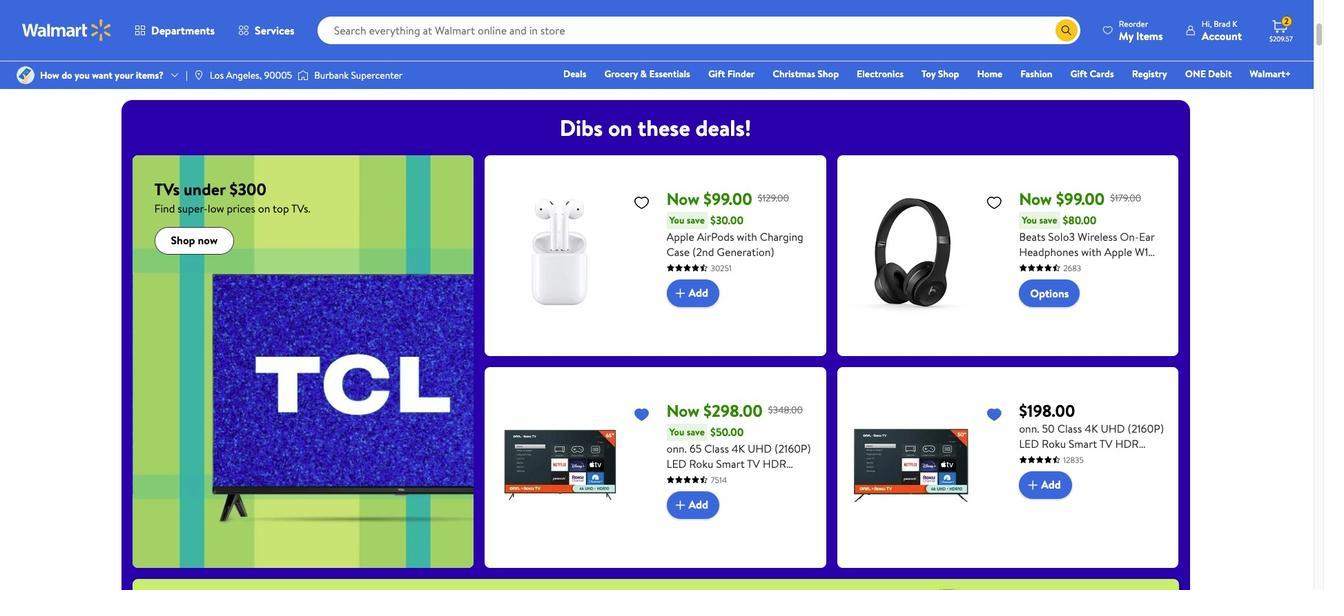 Task type: locate. For each thing, give the bounding box(es) containing it.
onn. left '65'
[[667, 441, 687, 456]]

1 vertical spatial roku
[[689, 456, 714, 471]]

options
[[1030, 286, 1069, 301]]

0 horizontal spatial on
[[258, 201, 270, 216]]

& up christmas
[[780, 53, 787, 67]]

2 horizontal spatial apple
[[1105, 244, 1132, 259]]

0 vertical spatial class
[[1058, 421, 1082, 436]]

2 vertical spatial add to cart image
[[672, 497, 689, 513]]

0 horizontal spatial hdr
[[763, 456, 787, 471]]

(2nd
[[693, 244, 714, 259]]

 image right 90005
[[298, 68, 309, 82]]

roku up 7514
[[689, 456, 714, 471]]

computers and tablets image
[[649, 0, 698, 49]]

on right dibs
[[608, 112, 633, 143]]

1 horizontal spatial tv
[[1100, 436, 1113, 451]]

save inside you save $80.00 beats solo3 wireless on-ear headphones with apple w1 headphone chip - black
[[1039, 213, 1058, 227]]

0 vertical spatial add to cart image
[[672, 285, 689, 301]]

my
[[1119, 28, 1134, 43]]

tvs $300 & under image
[[234, 0, 284, 49]]

0 vertical spatial 4k
[[1085, 421, 1098, 436]]

add down (2nd
[[689, 285, 709, 301]]

0 horizontal spatial deals
[[183, 53, 204, 67]]

1 vertical spatial 4k
[[732, 441, 745, 456]]

you left $50.00 at the bottom of the page
[[669, 425, 685, 439]]

tvs
[[236, 53, 250, 67], [583, 53, 598, 67], [154, 177, 180, 201]]

0 horizontal spatial uhd
[[748, 441, 772, 456]]

home down pc
[[977, 67, 1003, 81]]

1 vertical spatial home
[[977, 67, 1003, 81]]

0 horizontal spatial tvs
[[154, 177, 180, 201]]

roku up 12835 on the bottom right of the page
[[1042, 436, 1066, 451]]

home theater link
[[803, 0, 875, 67]]

$99.00
[[704, 187, 752, 210], [1056, 187, 1105, 210]]

reorder my items
[[1119, 18, 1163, 43]]

1 horizontal spatial 4k
[[1085, 421, 1098, 436]]

0 vertical spatial uhd
[[1101, 421, 1125, 436]]

tv down now $298.00 $348.00 at right bottom
[[747, 456, 760, 471]]

add button down the (100012587)
[[667, 491, 720, 519]]

0 vertical spatial roku
[[1042, 436, 1066, 451]]

& right tablets
[[695, 53, 701, 67]]

now up beats
[[1019, 187, 1052, 210]]

7514
[[711, 474, 727, 486]]

Walmart Site-Wide search field
[[317, 17, 1081, 44]]

shop left "now"
[[171, 233, 195, 248]]

you inside you save $30.00 apple airpods with charging case (2nd generation)
[[669, 213, 685, 227]]

class inside you save $50.00 onn. 65 class 4k uhd (2160p) led roku smart tv hdr (100012587)
[[704, 441, 729, 456]]

led
[[1019, 436, 1039, 451], [667, 456, 687, 471]]

save up solo3
[[1039, 213, 1058, 227]]

1 vertical spatial hdr
[[763, 456, 787, 471]]

grocery
[[604, 67, 638, 81]]

& up cards
[[1110, 53, 1117, 67]]

add button
[[667, 279, 720, 307], [1019, 471, 1072, 499], [667, 491, 720, 519]]

led left 50
[[1019, 436, 1039, 451]]

1 horizontal spatial uhd
[[1101, 421, 1125, 436]]

90005
[[264, 68, 292, 82]]

hdr inside '$198.00 onn. 50 class 4k uhd (2160p) led roku smart tv hdr (100012585)'
[[1115, 436, 1139, 451]]

$179.00
[[1111, 191, 1141, 205]]

$300 inside the tvs under $300 find super-low prices on top tvs.
[[230, 177, 267, 201]]

0 vertical spatial smart
[[892, 53, 917, 67]]

add to cart image for now $298.00
[[672, 497, 689, 513]]

2 vertical spatial smart
[[716, 456, 745, 471]]

gift for gift cards
[[1071, 67, 1088, 81]]

add for $298.00
[[689, 497, 709, 513]]

0 horizontal spatial roku
[[689, 456, 714, 471]]

1 horizontal spatial (2160p)
[[1128, 421, 1164, 436]]

1 vertical spatial $300
[[230, 177, 267, 201]]

$99.00 up $30.00
[[704, 187, 752, 210]]

shop
[[148, 53, 169, 67], [480, 53, 501, 67], [818, 67, 839, 81], [938, 67, 959, 81], [171, 233, 195, 248]]

cameras and drones image
[[1146, 0, 1196, 49]]

2 horizontal spatial smart
[[1069, 436, 1097, 451]]

1 horizontal spatial smart
[[892, 53, 917, 67]]

headphones up finder
[[726, 53, 778, 67]]

& inside headphones & speakers
[[780, 53, 787, 67]]

smart home and networking image
[[897, 0, 947, 49]]

wireless
[[1078, 229, 1118, 244]]

shop now
[[171, 233, 218, 248]]

tvs left low at the left of page
[[154, 177, 180, 201]]

laptops under $400 image
[[317, 0, 367, 49]]

2 $99.00 from the left
[[1056, 187, 1105, 210]]

now
[[198, 233, 218, 248]]

2 deals from the left
[[427, 53, 448, 67]]

class right 50
[[1058, 421, 1082, 436]]

save up airpods
[[687, 213, 705, 227]]

home theater
[[810, 53, 869, 67]]

shop for shop all deals
[[148, 53, 169, 67]]

computers
[[646, 53, 693, 67]]

add to cart image down (100012585)
[[1025, 477, 1041, 493]]

0 horizontal spatial led
[[667, 456, 687, 471]]

top
[[273, 201, 289, 216]]

smart up 7514
[[716, 456, 745, 471]]

with down $30.00
[[737, 229, 757, 244]]

now for now $99.00 $179.00
[[1019, 187, 1052, 210]]

1 horizontal spatial apple
[[667, 229, 695, 244]]

0 horizontal spatial with
[[737, 229, 757, 244]]

services
[[255, 23, 295, 38]]

gift down cell
[[1071, 67, 1088, 81]]

4k
[[1085, 421, 1098, 436], [732, 441, 745, 456]]

1 horizontal spatial onn.
[[1019, 421, 1040, 436]]

uhd inside '$198.00 onn. 50 class 4k uhd (2160p) led roku smart tv hdr (100012585)'
[[1101, 421, 1125, 436]]

christmas
[[773, 67, 815, 81]]

add down the (100012587)
[[689, 497, 709, 513]]

wearables
[[1067, 63, 1108, 76]]

shop inside shop by price link
[[480, 53, 501, 67]]

$99.00 for now $99.00 $129.00
[[704, 187, 752, 210]]

clear search field text image
[[1039, 25, 1050, 36]]

on left top
[[258, 201, 270, 216]]

walmart+ link
[[1244, 66, 1297, 81]]

smart left the home
[[892, 53, 917, 67]]

0 vertical spatial onn.
[[1019, 421, 1040, 436]]

& inside the tvs $300 & under
[[277, 53, 283, 67]]

uhd right 50
[[1101, 421, 1125, 436]]

0 vertical spatial (2160p)
[[1128, 421, 1164, 436]]

1 horizontal spatial under
[[247, 63, 271, 76]]

now right add to favorites list, apple airpods with charging case (2nd generation) icon
[[667, 187, 700, 210]]

 image for how do you want your items?
[[17, 66, 35, 84]]

walmart image
[[22, 19, 112, 41]]

save inside you save $30.00 apple airpods with charging case (2nd generation)
[[687, 213, 705, 227]]

1 horizontal spatial $99.00
[[1056, 187, 1105, 210]]

apple
[[400, 53, 424, 67], [667, 229, 695, 244], [1105, 244, 1132, 259]]

0 horizontal spatial gift
[[708, 67, 725, 81]]

under for $400
[[348, 53, 372, 67]]

1 vertical spatial smart
[[1069, 436, 1097, 451]]

0 horizontal spatial home
[[810, 53, 836, 67]]

0 horizontal spatial tv
[[747, 456, 760, 471]]

shop all deals
[[148, 53, 204, 67]]

1 horizontal spatial on
[[608, 112, 633, 143]]

these
[[638, 112, 690, 143]]

1 horizontal spatial home
[[977, 67, 1003, 81]]

you up beats
[[1022, 213, 1037, 227]]

add to cart image down case
[[672, 285, 689, 301]]

65
[[690, 441, 702, 456]]

1 horizontal spatial gift
[[1071, 67, 1088, 81]]

save inside you save $50.00 onn. 65 class 4k uhd (2160p) led roku smart tv hdr (100012587)
[[687, 425, 705, 439]]

headphones inside you save $80.00 beats solo3 wireless on-ear headphones with apple w1 headphone chip - black
[[1019, 244, 1079, 259]]

headphones up 2683
[[1019, 244, 1079, 259]]

 image left how
[[17, 66, 35, 84]]

you up case
[[669, 213, 685, 227]]

tvs inside the tvs under $300 find super-low prices on top tvs.
[[154, 177, 180, 201]]

tv inside '$198.00 onn. 50 class 4k uhd (2160p) led roku smart tv hdr (100012585)'
[[1100, 436, 1113, 451]]

departments button
[[123, 14, 227, 47]]

1 vertical spatial tv
[[747, 456, 760, 471]]

gaming
[[997, 53, 1028, 67]]

tv right (100012585)
[[1100, 436, 1113, 451]]

1 horizontal spatial headphones
[[1019, 244, 1079, 259]]

& inside computers & tablets
[[695, 53, 701, 67]]

smart home & networking link
[[886, 0, 958, 77]]

you
[[669, 213, 685, 227], [1022, 213, 1037, 227], [669, 425, 685, 439]]

1 horizontal spatial roku
[[1042, 436, 1066, 451]]

4k down $50.00 at the bottom of the page
[[732, 441, 745, 456]]

on-
[[1120, 229, 1139, 244]]

2 vertical spatial add
[[689, 497, 709, 513]]

1 horizontal spatial tvs
[[236, 53, 250, 67]]

pc gaming
[[982, 53, 1028, 67]]

tvs up angeles,
[[236, 53, 250, 67]]

add button for $99.00
[[667, 279, 720, 307]]

now up '65'
[[667, 399, 700, 422]]

led left '65'
[[667, 456, 687, 471]]

0 horizontal spatial  image
[[17, 66, 35, 84]]

with left - on the top of page
[[1082, 244, 1102, 259]]

tv
[[1100, 436, 1113, 451], [747, 456, 760, 471]]

0 vertical spatial headphones
[[726, 53, 778, 67]]

add to cart image
[[672, 285, 689, 301], [1025, 477, 1041, 493], [672, 497, 689, 513]]

& up 90005
[[277, 53, 283, 67]]

on
[[608, 112, 633, 143], [258, 201, 270, 216]]

under inside the tvs under $300 find super-low prices on top tvs.
[[184, 177, 226, 201]]

shop by price link
[[472, 0, 544, 67]]

1 vertical spatial led
[[667, 456, 687, 471]]

by
[[503, 53, 513, 67]]

0 vertical spatial led
[[1019, 436, 1039, 451]]

class down $50.00 at the bottom of the page
[[704, 441, 729, 456]]

1 vertical spatial headphones
[[1019, 244, 1079, 259]]

departments
[[151, 23, 215, 38]]

0 vertical spatial on
[[608, 112, 633, 143]]

tvs up the deals
[[583, 53, 598, 67]]

shop down home theater
[[818, 67, 839, 81]]

add to cart image down the (100012587)
[[672, 497, 689, 513]]

save for now $99.00 $179.00
[[1039, 213, 1058, 227]]

shop now button
[[154, 227, 234, 255]]

gift for gift finder
[[708, 67, 725, 81]]

solo3
[[1048, 229, 1075, 244]]

0 horizontal spatial $99.00
[[704, 187, 752, 210]]

you for now $99.00 $129.00
[[669, 213, 685, 227]]

1 deals from the left
[[183, 53, 204, 67]]

apple left airpods
[[667, 229, 695, 244]]

class inside '$198.00 onn. 50 class 4k uhd (2160p) led roku smart tv hdr (100012585)'
[[1058, 421, 1082, 436]]

4k inside '$198.00 onn. 50 class 4k uhd (2160p) led roku smart tv hdr (100012585)'
[[1085, 421, 1098, 436]]

deals down apple deals image
[[427, 53, 448, 67]]

$198.00
[[1019, 399, 1075, 422]]

essentials
[[649, 67, 690, 81]]

0 vertical spatial hdr
[[1115, 436, 1139, 451]]

how
[[40, 68, 59, 82]]

you inside you save $80.00 beats solo3 wireless on-ear headphones with apple w1 headphone chip - black
[[1022, 213, 1037, 227]]

apple left w1
[[1105, 244, 1132, 259]]

remove from favorites list, onn. 65 class 4k uhd (2160p) led roku smart tv hdr (100012587) image
[[634, 406, 650, 423]]

0 horizontal spatial under
[[184, 177, 226, 201]]

 image
[[17, 66, 35, 84], [298, 68, 309, 82]]

headphones & speakers
[[726, 53, 787, 76]]

shop all deals image
[[152, 0, 201, 49]]

save up '65'
[[687, 425, 705, 439]]

smart inside you save $50.00 onn. 65 class 4k uhd (2160p) led roku smart tv hdr (100012587)
[[716, 456, 745, 471]]

theater
[[838, 53, 869, 67]]

1 vertical spatial class
[[704, 441, 729, 456]]

gift left finder
[[708, 67, 725, 81]]

add button for $298.00
[[667, 491, 720, 519]]

home for home theater
[[810, 53, 836, 67]]

want
[[92, 68, 113, 82]]

computers & tablets link
[[638, 0, 709, 77]]

0 vertical spatial home
[[810, 53, 836, 67]]

los
[[210, 68, 224, 82]]

uhd down now $298.00 $348.00 at right bottom
[[748, 441, 772, 456]]

1 horizontal spatial hdr
[[1115, 436, 1139, 451]]

smart home & networking
[[892, 53, 952, 76]]

k
[[1233, 18, 1238, 29]]

fashion link
[[1014, 66, 1059, 81]]

$99.00 for now $99.00 $179.00
[[1056, 187, 1105, 210]]

& up 'one'
[[1187, 53, 1193, 67]]

drones
[[1156, 63, 1185, 76]]

1 horizontal spatial deals
[[427, 53, 448, 67]]

2 horizontal spatial tvs
[[583, 53, 598, 67]]

0 vertical spatial add
[[689, 285, 709, 301]]

home
[[810, 53, 836, 67], [977, 67, 1003, 81]]

0 horizontal spatial 4k
[[732, 441, 745, 456]]

add button down 30251
[[667, 279, 720, 307]]

christmas shop
[[773, 67, 839, 81]]

you inside you save $50.00 onn. 65 class 4k uhd (2160p) led roku smart tv hdr (100012587)
[[669, 425, 685, 439]]

gift
[[708, 67, 725, 81], [1071, 67, 1088, 81]]

12835
[[1063, 454, 1084, 466]]

you for now $99.00 $179.00
[[1022, 213, 1037, 227]]

1 $99.00 from the left
[[704, 187, 752, 210]]

0 vertical spatial $300
[[253, 53, 274, 67]]

$300 right low at the left of page
[[230, 177, 267, 201]]

1 vertical spatial uhd
[[748, 441, 772, 456]]

shop left by
[[480, 53, 501, 67]]

tvs inside the tvs $300 & under
[[236, 53, 250, 67]]

shop inside shop all deals link
[[148, 53, 169, 67]]

home up christmas shop
[[810, 53, 836, 67]]

services button
[[227, 14, 306, 47]]

apple down apple deals image
[[400, 53, 424, 67]]

led inside '$198.00 onn. 50 class 4k uhd (2160p) led roku smart tv hdr (100012585)'
[[1019, 436, 1039, 451]]

add down (100012585)
[[1041, 477, 1061, 493]]

1 horizontal spatial with
[[1082, 244, 1102, 259]]

shop right the 'toy'
[[938, 67, 959, 81]]

1 horizontal spatial class
[[1058, 421, 1082, 436]]

tvs under $300 find super-low prices on top tvs.
[[154, 177, 311, 216]]

shop for shop by price
[[480, 53, 501, 67]]

$50.00
[[710, 425, 744, 440]]

&
[[277, 53, 283, 67], [695, 53, 701, 67], [780, 53, 787, 67], [946, 53, 952, 67], [1110, 53, 1117, 67], [1187, 53, 1193, 67], [640, 67, 647, 81]]

home for home
[[977, 67, 1003, 81]]

& right "grocery"
[[640, 67, 647, 81]]

 image
[[193, 70, 204, 81]]

$300 up los angeles, 90005
[[253, 53, 274, 67]]

under inside laptops under $400
[[348, 53, 372, 67]]

0 horizontal spatial headphones
[[726, 53, 778, 67]]

save for now $298.00 $348.00
[[687, 425, 705, 439]]

add for $99.00
[[689, 285, 709, 301]]

0 horizontal spatial smart
[[716, 456, 745, 471]]

cell phones & wearables
[[1059, 53, 1117, 76]]

2 gift from the left
[[1071, 67, 1088, 81]]

0 horizontal spatial apple
[[400, 53, 424, 67]]

onn. left 50
[[1019, 421, 1040, 436]]

soundbars image
[[814, 0, 864, 49]]

& up toy shop
[[946, 53, 952, 67]]

laptops under $400 link
[[306, 0, 378, 77]]

4k right 50
[[1085, 421, 1098, 436]]

1 horizontal spatial  image
[[298, 68, 309, 82]]

1 horizontal spatial led
[[1019, 436, 1039, 451]]

class
[[1058, 421, 1082, 436], [704, 441, 729, 456]]

finder
[[728, 67, 755, 81]]

shop left all
[[148, 53, 169, 67]]

smart up 12835 on the bottom right of the page
[[1069, 436, 1097, 451]]

0 vertical spatial tv
[[1100, 436, 1113, 451]]

0 horizontal spatial onn.
[[667, 441, 687, 456]]

2 horizontal spatial under
[[348, 53, 372, 67]]

$99.00 up $80.00
[[1056, 187, 1105, 210]]

0 horizontal spatial (2160p)
[[775, 441, 811, 456]]

-
[[1102, 259, 1106, 275]]

shop inside christmas shop link
[[818, 67, 839, 81]]

all
[[172, 53, 181, 67]]

fashion
[[1021, 67, 1053, 81]]

w1
[[1135, 244, 1149, 259]]

uhd inside you save $50.00 onn. 65 class 4k uhd (2160p) led roku smart tv hdr (100012587)
[[748, 441, 772, 456]]

deals up |
[[183, 53, 204, 67]]

shop by price
[[480, 53, 536, 67]]

now
[[667, 187, 700, 210], [1019, 187, 1052, 210], [667, 399, 700, 422]]

& inside smart home & networking
[[946, 53, 952, 67]]

one debit
[[1185, 67, 1232, 81]]

1 gift from the left
[[708, 67, 725, 81]]

search icon image
[[1061, 25, 1072, 36]]

1 vertical spatial onn.
[[667, 441, 687, 456]]

remove from favorites list, onn. 50 class 4k uhd (2160p) led roku smart tv hdr (100012585) image
[[986, 406, 1003, 423]]

1 vertical spatial on
[[258, 201, 270, 216]]

1 vertical spatial (2160p)
[[775, 441, 811, 456]]

0 horizontal spatial class
[[704, 441, 729, 456]]

$80.00
[[1063, 213, 1097, 228]]

shop inside shop now button
[[171, 233, 195, 248]]



Task type: describe. For each thing, give the bounding box(es) containing it.
roku inside '$198.00 onn. 50 class 4k uhd (2160p) led roku smart tv hdr (100012585)'
[[1042, 436, 1066, 451]]

30251
[[711, 262, 732, 274]]

add to favorites list, beats solo3 wireless on-ear headphones with apple w1 headphone chip - black image
[[986, 194, 1003, 211]]

you save $80.00 beats solo3 wireless on-ear headphones with apple w1 headphone chip - black
[[1019, 213, 1155, 275]]

roku inside you save $50.00 onn. 65 class 4k uhd (2160p) led roku smart tv hdr (100012587)
[[689, 456, 714, 471]]

burbank
[[314, 68, 349, 82]]

phones
[[1078, 53, 1108, 67]]

1 vertical spatial add to cart image
[[1025, 477, 1041, 493]]

(2160p) inside you save $50.00 onn. 65 class 4k uhd (2160p) led roku smart tv hdr (100012587)
[[775, 441, 811, 456]]

registry
[[1132, 67, 1167, 81]]

$30.00
[[710, 213, 744, 228]]

you save $50.00 onn. 65 class 4k uhd (2160p) led roku smart tv hdr (100012587)
[[667, 425, 811, 487]]

dibs on these deals!
[[560, 112, 751, 143]]

shop by price image
[[483, 0, 533, 49]]

speakers
[[738, 63, 774, 76]]

toy shop link
[[916, 66, 966, 81]]

now $298.00 $348.00
[[667, 399, 803, 422]]

2 $209.57
[[1270, 15, 1293, 44]]

save for now $99.00 $129.00
[[687, 213, 705, 227]]

apple deals image
[[400, 0, 450, 49]]

los angeles, 90005
[[210, 68, 292, 82]]

apple inside you save $80.00 beats solo3 wireless on-ear headphones with apple w1 headphone chip - black
[[1105, 244, 1132, 259]]

onn. inside you save $50.00 onn. 65 class 4k uhd (2160p) led roku smart tv hdr (100012587)
[[667, 441, 687, 456]]

electronics
[[857, 67, 904, 81]]

headphone
[[1019, 259, 1074, 275]]

smart inside '$198.00 onn. 50 class 4k uhd (2160p) led roku smart tv hdr (100012585)'
[[1069, 436, 1097, 451]]

christmas shop link
[[767, 66, 845, 81]]

|
[[186, 68, 188, 82]]

now for now $298.00 $348.00
[[667, 399, 700, 422]]

grocery & essentials
[[604, 67, 690, 81]]

$209.57
[[1270, 34, 1293, 44]]

charging
[[760, 229, 804, 244]]

with inside you save $30.00 apple airpods with charging case (2nd generation)
[[737, 229, 757, 244]]

$129.00
[[758, 191, 789, 205]]

gift cards link
[[1064, 66, 1120, 81]]

tvs link
[[555, 0, 627, 67]]

options link
[[1019, 279, 1080, 307]]

case
[[667, 244, 690, 259]]

now $99.00 $179.00
[[1019, 187, 1141, 210]]

now for now $99.00 $129.00
[[667, 187, 700, 210]]

shop inside toy shop link
[[938, 67, 959, 81]]

(2160p) inside '$198.00 onn. 50 class 4k uhd (2160p) led roku smart tv hdr (100012585)'
[[1128, 421, 1164, 436]]

& inside cameras & drones
[[1187, 53, 1193, 67]]

ear
[[1139, 229, 1155, 244]]

chip
[[1077, 259, 1099, 275]]

prices
[[227, 201, 255, 216]]

apple inside you save $30.00 apple airpods with charging case (2nd generation)
[[667, 229, 695, 244]]

gift cards
[[1071, 67, 1114, 81]]

tv inside you save $50.00 onn. 65 class 4k uhd (2160p) led roku smart tv hdr (100012587)
[[747, 456, 760, 471]]

led inside you save $50.00 onn. 65 class 4k uhd (2160p) led roku smart tv hdr (100012587)
[[667, 456, 687, 471]]

under inside the tvs $300 & under
[[247, 63, 271, 76]]

laptops
[[312, 53, 345, 67]]

cell phones & wearables link
[[1052, 0, 1124, 77]]

angeles,
[[226, 68, 262, 82]]

pc gaming link
[[969, 0, 1041, 67]]

next slide for chipmodulewithimages list image
[[1146, 22, 1179, 55]]

$298.00
[[704, 399, 763, 422]]

50
[[1042, 421, 1055, 436]]

 image for burbank supercenter
[[298, 68, 309, 82]]

apple deals link
[[389, 0, 461, 67]]

account
[[1202, 28, 1242, 43]]

tvs for &
[[236, 53, 250, 67]]

Search search field
[[317, 17, 1081, 44]]

registry link
[[1126, 66, 1174, 81]]

tvs $300 & under link
[[223, 0, 295, 77]]

tvs for $300
[[154, 177, 180, 201]]

on inside the tvs under $300 find super-low prices on top tvs.
[[258, 201, 270, 216]]

& inside cell phones & wearables
[[1110, 53, 1117, 67]]

4k inside you save $50.00 onn. 65 class 4k uhd (2160p) led roku smart tv hdr (100012587)
[[732, 441, 745, 456]]

cell phones and wearables g image
[[1063, 0, 1113, 49]]

networking
[[899, 63, 946, 76]]

items?
[[136, 68, 164, 82]]

debit
[[1208, 67, 1232, 81]]

cameras & drones
[[1148, 53, 1193, 76]]

onn. inside '$198.00 onn. 50 class 4k uhd (2160p) led roku smart tv hdr (100012585)'
[[1019, 421, 1040, 436]]

$348.00
[[768, 403, 803, 417]]

toy shop
[[922, 67, 959, 81]]

price
[[515, 53, 536, 67]]

your
[[115, 68, 134, 82]]

add button down (100012585)
[[1019, 471, 1072, 499]]

deals
[[563, 67, 587, 81]]

one
[[1185, 67, 1206, 81]]

pc gaming image
[[980, 0, 1030, 49]]

supercenter
[[351, 68, 403, 82]]

you
[[75, 68, 90, 82]]

cameras
[[1148, 53, 1185, 67]]

headphones inside headphones & speakers
[[726, 53, 778, 67]]

$198.00 onn. 50 class 4k uhd (2160p) led roku smart tv hdr (100012585)
[[1019, 399, 1164, 466]]

tvs image
[[566, 0, 616, 49]]

reorder
[[1119, 18, 1148, 29]]

add to favorites list, apple airpods with charging case (2nd generation) image
[[634, 194, 650, 211]]

you for now $298.00 $348.00
[[669, 425, 685, 439]]

$300 inside the tvs $300 & under
[[253, 53, 274, 67]]

items
[[1136, 28, 1163, 43]]

1 vertical spatial add
[[1041, 477, 1061, 493]]

grocery & essentials link
[[598, 66, 697, 81]]

under for $300
[[184, 177, 226, 201]]

smart inside smart home & networking
[[892, 53, 917, 67]]

hdr inside you save $50.00 onn. 65 class 4k uhd (2160p) led roku smart tv hdr (100012587)
[[763, 456, 787, 471]]

cards
[[1090, 67, 1114, 81]]

shop all deals link
[[141, 0, 212, 67]]

one debit link
[[1179, 66, 1238, 81]]

generation)
[[717, 244, 774, 259]]

toy
[[922, 67, 936, 81]]

headphones and speakers image
[[732, 0, 781, 49]]

shop for shop now
[[171, 233, 195, 248]]

headphones & speakers link
[[721, 0, 792, 77]]

electronics link
[[851, 66, 910, 81]]

deals link
[[557, 66, 593, 81]]

deals!
[[696, 112, 751, 143]]

cameras & drones link
[[1135, 0, 1207, 77]]

with inside you save $80.00 beats solo3 wireless on-ear headphones with apple w1 headphone chip - black
[[1082, 244, 1102, 259]]

2
[[1285, 15, 1289, 27]]

(100012585)
[[1019, 451, 1078, 466]]

laptops under $400
[[312, 53, 372, 76]]

now $99.00 $129.00
[[667, 187, 789, 210]]

home link
[[971, 66, 1009, 81]]

(100012587)
[[667, 471, 725, 487]]

super-
[[178, 201, 208, 216]]

add to cart image for now $99.00
[[672, 285, 689, 301]]



Task type: vqa. For each thing, say whether or not it's contained in the screenshot.
THANKSGIVING at the top right
no



